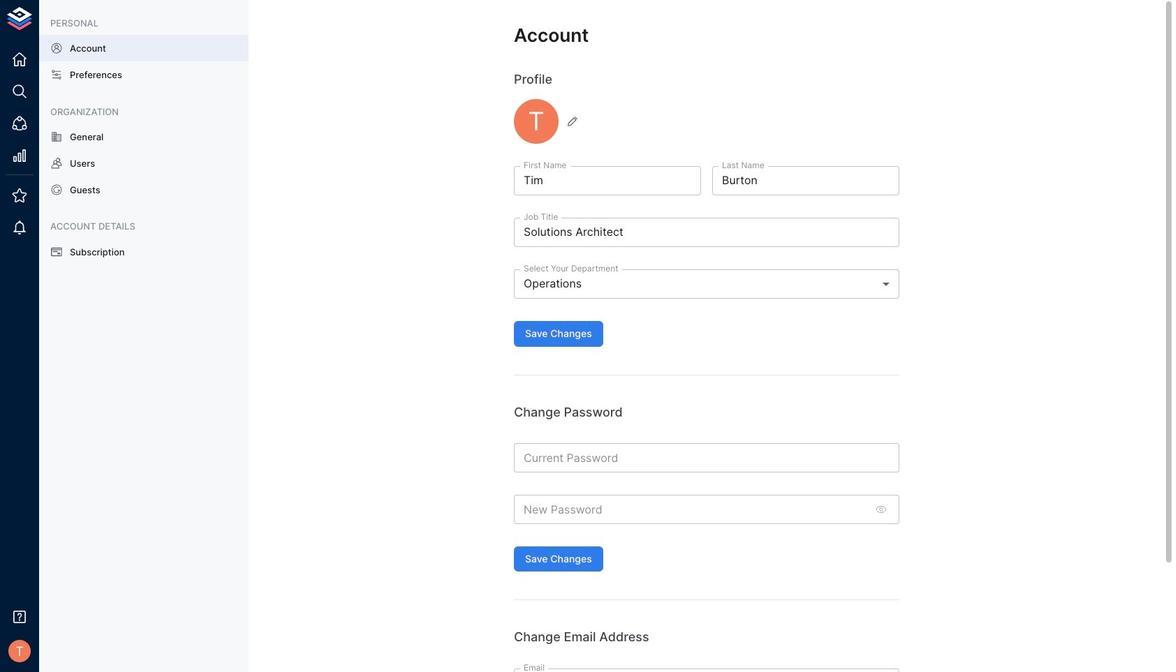 Task type: describe. For each thing, give the bounding box(es) containing it.
1 password password field from the top
[[514, 443, 900, 473]]

Doe text field
[[712, 166, 900, 196]]



Task type: locate. For each thing, give the bounding box(es) containing it.
you@example.com text field
[[514, 669, 900, 673]]

CEO text field
[[514, 218, 900, 247]]

0 vertical spatial password password field
[[514, 443, 900, 473]]

Password password field
[[514, 443, 900, 473], [514, 495, 867, 524]]

2 password password field from the top
[[514, 495, 867, 524]]

  field
[[514, 270, 900, 299]]

John text field
[[514, 166, 701, 196]]

1 vertical spatial password password field
[[514, 495, 867, 524]]



Task type: vqa. For each thing, say whether or not it's contained in the screenshot.
Password password field to the top
yes



